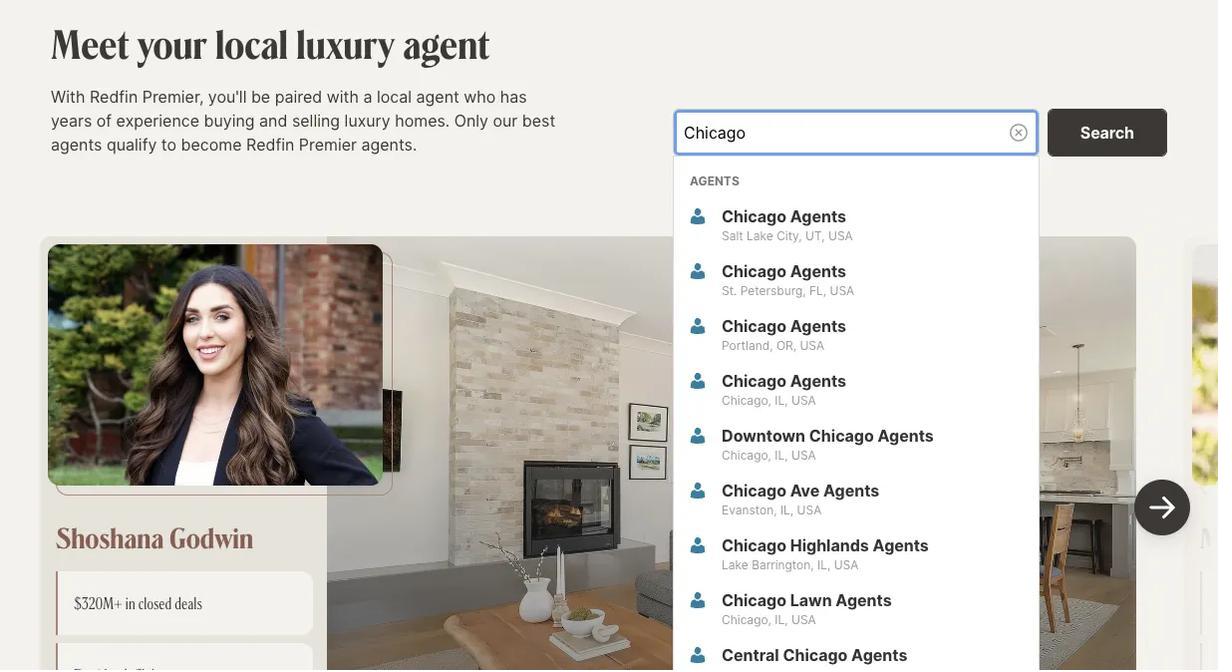 Task type: vqa. For each thing, say whether or not it's contained in the screenshot.


Task type: describe. For each thing, give the bounding box(es) containing it.
ave
[[791, 481, 820, 501]]

usa inside "chicago highlands agents lake barrington, il, usa"
[[834, 558, 859, 573]]

with
[[327, 87, 359, 107]]

chicago for chicago agents st. petersburg, fl, usa
[[722, 262, 787, 281]]

chicago inside downtown chicago agents chicago, il, usa
[[810, 426, 874, 446]]

experience
[[116, 111, 200, 131]]

godwin
[[170, 520, 253, 555]]

chicago, inside chicago agents chicago, il, usa
[[722, 393, 772, 408]]

or,
[[777, 338, 797, 353]]

deals
[[175, 594, 202, 614]]

chicago for chicago highlands agents lake barrington, il, usa
[[722, 536, 787, 556]]

evanston,
[[722, 503, 777, 518]]

lake for chicago highlands agents
[[722, 558, 749, 573]]

lake for chicago agents
[[747, 229, 774, 244]]

agents down chicago lawn agents link
[[852, 645, 908, 665]]

next image
[[1139, 484, 1187, 532]]

buying
[[204, 111, 255, 131]]

salt
[[722, 229, 744, 244]]

premier
[[299, 135, 357, 155]]

who
[[464, 87, 496, 107]]

il, inside "chicago highlands agents lake barrington, il, usa"
[[818, 558, 831, 573]]

agents inside chicago agents salt lake city, ut, usa
[[791, 207, 847, 227]]

your
[[137, 17, 207, 69]]

chicago highlands agents lake barrington, il, usa
[[722, 536, 929, 573]]

with
[[51, 87, 85, 107]]

our
[[493, 111, 518, 131]]

petersburg,
[[741, 283, 806, 298]]

shoshana godwin image
[[48, 245, 383, 485]]

usa inside chicago ave agents evanston, il, usa
[[797, 503, 822, 518]]

in
[[126, 594, 135, 614]]

qualify
[[107, 135, 157, 155]]

fl,
[[810, 283, 827, 298]]

of
[[96, 111, 112, 131]]

usa inside downtown chicago agents chicago, il, usa
[[792, 448, 816, 463]]

become
[[181, 135, 242, 155]]

downtown chicago agents link
[[722, 426, 979, 446]]

chicago agents salt lake city, ut, usa
[[722, 207, 853, 244]]

agents inside chicago agents st. petersburg, fl, usa
[[791, 262, 847, 281]]

chicago lawn agents link
[[722, 591, 979, 611]]

best
[[522, 111, 556, 131]]

central chicago agents
[[722, 645, 908, 665]]

ut,
[[806, 229, 825, 244]]

chicago agents link for chicago agents st. petersburg, fl, usa
[[722, 262, 979, 281]]

il, for ave
[[781, 503, 794, 518]]

usa inside chicago lawn agents chicago, il, usa
[[792, 613, 816, 628]]

chicago for chicago agents chicago, il, usa
[[722, 371, 787, 391]]

chicago agents chicago, il, usa
[[722, 371, 847, 408]]

il, for lawn
[[775, 613, 788, 628]]

downtown
[[722, 426, 806, 446]]

st.
[[722, 283, 737, 298]]

has
[[500, 87, 527, 107]]

chicago agents link for chicago agents portland, or, usa
[[722, 316, 979, 336]]

il, inside chicago agents chicago, il, usa
[[775, 393, 788, 408]]

agents inside downtown chicago agents chicago, il, usa
[[878, 426, 934, 446]]

usa inside chicago agents chicago, il, usa
[[792, 393, 816, 408]]

chicago agents portland, or, usa
[[722, 316, 847, 353]]

agents inside chicago ave agents evanston, il, usa
[[824, 481, 880, 501]]

premier,
[[142, 87, 204, 107]]

Find an agent in your area search field
[[673, 109, 1040, 157]]

usa inside chicago agents salt lake city, ut, usa
[[829, 229, 853, 244]]

chicago, for downtown chicago agents
[[722, 448, 772, 463]]

chicago agents link for chicago agents salt lake city, ut, usa
[[722, 207, 979, 227]]

1 vertical spatial redfin
[[246, 135, 295, 155]]

chicago for chicago ave agents evanston, il, usa
[[722, 481, 787, 501]]



Task type: locate. For each thing, give the bounding box(es) containing it.
meet your local luxury agent
[[51, 17, 490, 69]]

only
[[454, 111, 489, 131]]

with redfin premier, you'll be paired with a local agent who has years of experience buying and selling luxury homes. only our best agents qualify to become redfin premier agents.
[[51, 87, 556, 155]]

chicago, up "downtown"
[[722, 393, 772, 408]]

shoshana godwin
[[56, 520, 253, 555]]

chicago down 'barrington,'
[[722, 591, 787, 611]]

chicago agents link down fl,
[[722, 316, 979, 336]]

shoshana
[[56, 520, 164, 555]]

chicago up petersburg,
[[722, 262, 787, 281]]

chicago
[[722, 207, 787, 227], [722, 262, 787, 281], [722, 316, 787, 336], [722, 371, 787, 391], [810, 426, 874, 446], [722, 481, 787, 501], [722, 536, 787, 556], [722, 591, 787, 611], [783, 645, 848, 665]]

il, up 'central'
[[775, 613, 788, 628]]

2 chicago, from the top
[[722, 448, 772, 463]]

1 vertical spatial local
[[377, 87, 412, 107]]

chicago for chicago agents portland, or, usa
[[722, 316, 787, 336]]

usa inside chicago agents st. petersburg, fl, usa
[[830, 283, 855, 298]]

chicago inside "chicago highlands agents lake barrington, il, usa"
[[722, 536, 787, 556]]

agents right highlands
[[873, 536, 929, 556]]

0 horizontal spatial redfin
[[90, 87, 138, 107]]

agents.
[[361, 135, 417, 155]]

chicago for chicago agents salt lake city, ut, usa
[[722, 207, 787, 227]]

clear input button
[[1010, 124, 1028, 142]]

usa down lawn
[[792, 613, 816, 628]]

usa down ave
[[797, 503, 822, 518]]

chicago up evanston,
[[722, 481, 787, 501]]

agent up homes.
[[416, 87, 460, 107]]

agents up ut,
[[791, 207, 847, 227]]

search input image
[[1010, 124, 1028, 142]]

chicago up "chicago ave agents" link
[[810, 426, 874, 446]]

usa inside chicago agents portland, or, usa
[[800, 338, 825, 353]]

homes.
[[395, 111, 450, 131]]

meet
[[51, 17, 129, 69]]

chicago inside chicago agents st. petersburg, fl, usa
[[722, 262, 787, 281]]

central
[[722, 645, 780, 665]]

lake inside "chicago highlands agents lake barrington, il, usa"
[[722, 558, 749, 573]]

city,
[[777, 229, 803, 244]]

0 vertical spatial agent
[[403, 17, 490, 69]]

chicago ave agents evanston, il, usa
[[722, 481, 880, 518]]

agents up "chicago ave agents" link
[[878, 426, 934, 446]]

1 vertical spatial agent
[[416, 87, 460, 107]]

lake inside chicago agents salt lake city, ut, usa
[[747, 229, 774, 244]]

0 horizontal spatial local
[[215, 17, 288, 69]]

agent
[[403, 17, 490, 69], [416, 87, 460, 107]]

1 vertical spatial luxury
[[345, 111, 391, 131]]

chicago agents st. petersburg, fl, usa
[[722, 262, 855, 298]]

luxury inside with redfin premier, you'll be paired with a local agent who has years of experience buying and selling luxury homes. only our best agents qualify to become redfin premier agents.
[[345, 111, 391, 131]]

chicago agents link up fl,
[[722, 262, 979, 281]]

redfin
[[90, 87, 138, 107], [246, 135, 295, 155]]

lake right salt
[[747, 229, 774, 244]]

0 vertical spatial lake
[[747, 229, 774, 244]]

$320m+ in closed deals
[[74, 594, 202, 614]]

chicago, inside downtown chicago agents chicago, il, usa
[[722, 448, 772, 463]]

years
[[51, 111, 92, 131]]

il, inside chicago lawn agents chicago, il, usa
[[775, 613, 788, 628]]

luxury
[[296, 17, 395, 69], [345, 111, 391, 131]]

agents up salt
[[690, 174, 740, 189]]

usa
[[829, 229, 853, 244], [830, 283, 855, 298], [800, 338, 825, 353], [792, 393, 816, 408], [792, 448, 816, 463], [797, 503, 822, 518], [834, 558, 859, 573], [792, 613, 816, 628]]

local right a
[[377, 87, 412, 107]]

a
[[363, 87, 372, 107]]

usa up ave
[[792, 448, 816, 463]]

chicago, inside chicago lawn agents chicago, il, usa
[[722, 613, 772, 628]]

usa right ut,
[[829, 229, 853, 244]]

agents inside chicago agents chicago, il, usa
[[791, 371, 847, 391]]

0 vertical spatial chicago,
[[722, 393, 772, 408]]

chicago agents link up ut,
[[722, 207, 979, 227]]

usa up downtown chicago agents chicago, il, usa
[[792, 393, 816, 408]]

usa down the 'chicago highlands agents' link
[[834, 558, 859, 573]]

central chicago agents link
[[674, 638, 1039, 670], [722, 645, 979, 665]]

highlands
[[791, 536, 869, 556]]

il, inside chicago ave agents evanston, il, usa
[[781, 503, 794, 518]]

luxury down a
[[345, 111, 391, 131]]

0 vertical spatial redfin
[[90, 87, 138, 107]]

agent up who at the top left of page
[[403, 17, 490, 69]]

chicago lawn agents chicago, il, usa
[[722, 591, 892, 628]]

closed
[[138, 594, 172, 614]]

chicago inside chicago lawn agents chicago, il, usa
[[722, 591, 787, 611]]

0 vertical spatial local
[[215, 17, 288, 69]]

agents inside chicago lawn agents chicago, il, usa
[[836, 591, 892, 611]]

redfin up of
[[90, 87, 138, 107]]

chicago up salt
[[722, 207, 787, 227]]

and
[[259, 111, 288, 131]]

il, down "downtown"
[[775, 448, 788, 463]]

lake left 'barrington,'
[[722, 558, 749, 573]]

local inside with redfin premier, you'll be paired with a local agent who has years of experience buying and selling luxury homes. only our best agents qualify to become redfin premier agents.
[[377, 87, 412, 107]]

chicago ave agents link
[[722, 481, 979, 501]]

agents right lawn
[[836, 591, 892, 611]]

agents inside chicago agents portland, or, usa
[[791, 316, 847, 336]]

chicago down chicago lawn agents chicago, il, usa
[[783, 645, 848, 665]]

il,
[[775, 393, 788, 408], [775, 448, 788, 463], [781, 503, 794, 518], [818, 558, 831, 573], [775, 613, 788, 628]]

chicago highlands agents link
[[722, 536, 979, 556]]

chicago down portland,
[[722, 371, 787, 391]]

agents
[[51, 135, 102, 155]]

chicago inside chicago agents salt lake city, ut, usa
[[722, 207, 787, 227]]

to
[[161, 135, 177, 155]]

il, down ave
[[781, 503, 794, 518]]

redfin down and
[[246, 135, 295, 155]]

search
[[1081, 123, 1135, 143]]

1 chicago agents link from the top
[[722, 207, 979, 227]]

chicago up 'barrington,'
[[722, 536, 787, 556]]

selling
[[292, 111, 340, 131]]

1 vertical spatial lake
[[722, 558, 749, 573]]

chicago, down "downtown"
[[722, 448, 772, 463]]

you'll
[[208, 87, 247, 107]]

chicago, up 'central'
[[722, 613, 772, 628]]

il, for chicago
[[775, 448, 788, 463]]

agents down fl,
[[791, 316, 847, 336]]

local
[[215, 17, 288, 69], [377, 87, 412, 107]]

downtown chicago agents chicago, il, usa
[[722, 426, 934, 463]]

0 vertical spatial luxury
[[296, 17, 395, 69]]

portland,
[[722, 338, 773, 353]]

il, inside downtown chicago agents chicago, il, usa
[[775, 448, 788, 463]]

1 horizontal spatial redfin
[[246, 135, 295, 155]]

il, up "downtown"
[[775, 393, 788, 408]]

chicago agents link
[[722, 207, 979, 227], [722, 262, 979, 281], [722, 316, 979, 336], [722, 371, 979, 391]]

agents down or,
[[791, 371, 847, 391]]

agents
[[690, 174, 740, 189], [791, 207, 847, 227], [791, 262, 847, 281], [791, 316, 847, 336], [791, 371, 847, 391], [878, 426, 934, 446], [824, 481, 880, 501], [873, 536, 929, 556], [836, 591, 892, 611], [852, 645, 908, 665]]

agents inside "chicago highlands agents lake barrington, il, usa"
[[873, 536, 929, 556]]

chicago agents link for chicago agents chicago, il, usa
[[722, 371, 979, 391]]

il, down highlands
[[818, 558, 831, 573]]

barrington,
[[752, 558, 814, 573]]

3 chicago, from the top
[[722, 613, 772, 628]]

2 vertical spatial chicago,
[[722, 613, 772, 628]]

1 vertical spatial chicago,
[[722, 448, 772, 463]]

shoshana godwin link
[[56, 520, 253, 556]]

local up the be at the left
[[215, 17, 288, 69]]

search button
[[1048, 109, 1168, 157]]

chicago for chicago lawn agents chicago, il, usa
[[722, 591, 787, 611]]

usa right fl,
[[830, 283, 855, 298]]

chicago, for chicago lawn agents
[[722, 613, 772, 628]]

chicago up portland,
[[722, 316, 787, 336]]

chicago agents link up downtown chicago agents link
[[722, 371, 979, 391]]

luxury up the with
[[296, 17, 395, 69]]

3 chicago agents link from the top
[[722, 316, 979, 336]]

chicago inside chicago ave agents evanston, il, usa
[[722, 481, 787, 501]]

be
[[251, 87, 270, 107]]

agents right ave
[[824, 481, 880, 501]]

agents up fl,
[[791, 262, 847, 281]]

2 chicago agents link from the top
[[722, 262, 979, 281]]

usa right or,
[[800, 338, 825, 353]]

agent inside with redfin premier, you'll be paired with a local agent who has years of experience buying and selling luxury homes. only our best agents qualify to become redfin premier agents.
[[416, 87, 460, 107]]

4 chicago agents link from the top
[[722, 371, 979, 391]]

lawn
[[791, 591, 832, 611]]

chicago inside chicago agents portland, or, usa
[[722, 316, 787, 336]]

chicago,
[[722, 393, 772, 408], [722, 448, 772, 463], [722, 613, 772, 628]]

$320m+
[[74, 594, 122, 614]]

1 horizontal spatial local
[[377, 87, 412, 107]]

lake
[[747, 229, 774, 244], [722, 558, 749, 573]]

paired
[[275, 87, 322, 107]]

chicago inside chicago agents chicago, il, usa
[[722, 371, 787, 391]]

1 chicago, from the top
[[722, 393, 772, 408]]



